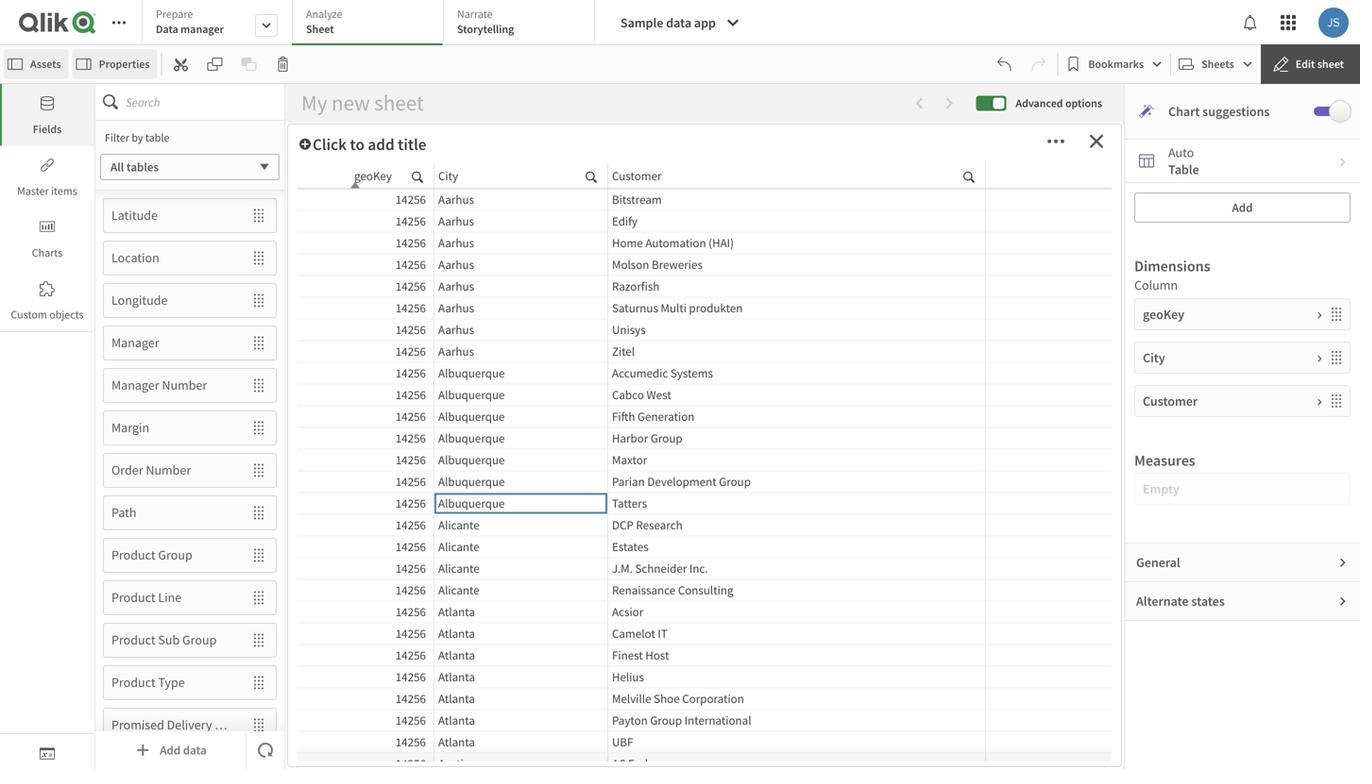 Task type: vqa. For each thing, say whether or not it's contained in the screenshot.
11:31
no



Task type: locate. For each thing, give the bounding box(es) containing it.
group up line
[[158, 547, 192, 564]]

4 14256 from the top
[[395, 257, 426, 273]]

sheets
[[1202, 57, 1234, 71]]

parian
[[612, 474, 645, 490]]

albuquerque inside click to add title application
[[400, 198, 466, 214]]

14256 for acsior
[[395, 605, 426, 620]]

add
[[1232, 200, 1253, 215], [160, 743, 181, 758]]

5 - from the top
[[309, 285, 313, 301]]

sub
[[158, 632, 180, 649]]

product
[[111, 547, 155, 564], [111, 590, 155, 607], [111, 632, 155, 649], [111, 675, 155, 692]]

12 14256 from the top
[[395, 431, 426, 446]]

geokey down column
[[1143, 306, 1185, 323]]

3 alicante from the top
[[438, 561, 480, 577]]

14256 for parian development group
[[395, 474, 426, 490]]

7 - from the top
[[309, 329, 313, 344]]

1 product from the top
[[111, 547, 155, 564]]

auto
[[1168, 144, 1194, 161]]

4 alicante from the top
[[438, 583, 480, 598]]

11 14256 from the top
[[395, 409, 426, 425]]

copy image
[[207, 57, 223, 72]]

suggestions
[[1203, 103, 1270, 120]]

sheet
[[1317, 57, 1344, 71]]

0 vertical spatial data
[[666, 14, 692, 31]]

26 14256 from the top
[[395, 735, 426, 750]]

1 horizontal spatial add
[[1232, 200, 1253, 215]]

data left the app on the top of page
[[666, 14, 692, 31]]

0 horizontal spatial table
[[145, 130, 169, 145]]

latitude
[[111, 207, 158, 224]]

23 14256 from the top
[[395, 670, 426, 685]]

albuquerque for tatters
[[438, 496, 505, 511]]

systems
[[671, 366, 713, 381]]

group down the "generation"
[[651, 431, 683, 446]]

table right by on the left of the page
[[145, 130, 169, 145]]

options
[[1065, 96, 1102, 110]]

10 14256 from the top
[[395, 387, 426, 403]]

5 14256 from the top
[[395, 279, 426, 294]]

plus image
[[298, 138, 313, 150], [304, 145, 319, 157]]

(hai)
[[709, 235, 734, 251]]

table left auto
[[1139, 153, 1154, 169]]

2 arrow right image from the top
[[1316, 387, 1323, 417]]

alicante for renaissance
[[438, 583, 480, 598]]

19 14256 from the top
[[395, 583, 426, 598]]

refresh data in the app. all data will be reloaded from data sources, which may take some time. image
[[258, 732, 273, 770]]

0 vertical spatial number
[[162, 377, 207, 394]]

edit sheet
[[1296, 57, 1344, 71]]

14256 for cabco west
[[395, 387, 426, 403]]

group down shoe
[[650, 713, 682, 729]]

18 14256 from the top
[[395, 561, 426, 577]]

renaissance
[[612, 583, 676, 598]]

storytelling
[[457, 22, 514, 36]]

0 vertical spatial manager
[[111, 334, 159, 351]]

- for albuquerque
[[309, 198, 313, 214]]

7 aarhus from the top
[[438, 322, 474, 338]]

1 vertical spatial data
[[183, 743, 207, 758]]

measures
[[1134, 452, 1196, 470]]

data
[[666, 14, 692, 31], [183, 743, 207, 758]]

1 vertical spatial number
[[146, 462, 191, 479]]

albuquerque for harbor  group
[[438, 431, 505, 446]]

24 14256 from the top
[[395, 691, 426, 707]]

4 product from the top
[[111, 675, 155, 692]]

move image for promised delivery date
[[242, 710, 276, 742]]

alicante for j.m.
[[438, 561, 480, 577]]

master
[[17, 184, 49, 198]]

2 aarhus from the top
[[438, 213, 474, 229]]

0 horizontal spatial geokey
[[354, 168, 392, 184]]

data for sample
[[666, 14, 692, 31]]

zitel
[[612, 344, 635, 359]]

1 vertical spatial customer
[[1143, 393, 1198, 410]]

14256 for home automation (hai)
[[395, 235, 426, 251]]

2 - from the top
[[309, 220, 313, 236]]

ubf
[[612, 735, 633, 750]]

unisys
[[612, 322, 646, 338]]

atlanta for camelot it
[[438, 626, 475, 642]]

fifth generation
[[612, 409, 695, 425]]

application
[[0, 0, 1360, 770]]

product left line
[[111, 590, 155, 607]]

14256 for payton group international
[[395, 713, 426, 729]]

edit sheet button
[[1261, 44, 1360, 84]]

1 aarhus from the top
[[438, 192, 474, 207]]

0 horizontal spatial customer
[[612, 168, 662, 184]]

9 14256 from the top
[[395, 366, 426, 381]]

14256 for razorfish
[[395, 279, 426, 294]]

data down delivery
[[183, 743, 207, 758]]

14256 for accumedic systems
[[395, 366, 426, 381]]

20 14256 from the top
[[395, 605, 426, 620]]

1 vertical spatial table
[[1139, 153, 1154, 169]]

order number
[[111, 462, 191, 479]]

delivery
[[167, 717, 212, 734]]

- for boston
[[309, 285, 313, 301]]

number right the order
[[146, 462, 191, 479]]

maxtor
[[612, 452, 647, 468]]

customer up bitstream
[[612, 168, 662, 184]]

14256 for unisys
[[395, 322, 426, 338]]

customer
[[612, 168, 662, 184], [1143, 393, 1198, 410]]

type
[[158, 675, 185, 692]]

0 vertical spatial small image
[[1338, 557, 1349, 569]]

- for denver
[[309, 394, 313, 409]]

aarhus for edify
[[438, 213, 474, 229]]

small image for alternate states
[[1338, 596, 1349, 608]]

14256 for harbor  group
[[395, 431, 426, 446]]

1 vertical spatial add
[[160, 743, 181, 758]]

3 product from the top
[[111, 632, 155, 649]]

1 click to add title application from the left
[[294, 130, 527, 478]]

0 horizontal spatial data
[[183, 743, 207, 758]]

austin
[[400, 242, 432, 257]]

move image for location
[[242, 242, 276, 274]]

. press space to sort on this column. element down advanced
[[986, 164, 1111, 189]]

table
[[1168, 161, 1199, 178]]

add inside button
[[160, 743, 181, 758]]

group for product group
[[158, 547, 192, 564]]

to inside application
[[357, 141, 371, 161]]

- for atlanta
[[309, 220, 313, 236]]

assets button
[[4, 49, 69, 79]]

22 14256 from the top
[[395, 648, 426, 664]]

product left "type"
[[111, 675, 155, 692]]

payton
[[612, 713, 648, 729]]

click to add title application containing click to add title
[[294, 130, 527, 478]]

1 manager from the top
[[111, 334, 159, 351]]

7 14256 from the top
[[395, 322, 426, 338]]

11 - from the top
[[309, 416, 313, 431]]

cleveland
[[400, 350, 450, 366]]

alicante
[[438, 518, 480, 533], [438, 539, 480, 555], [438, 561, 480, 577], [438, 583, 480, 598]]

0 vertical spatial customer
[[612, 168, 662, 184]]

arrow right image
[[1316, 344, 1323, 373], [1316, 387, 1323, 417]]

4 - from the top
[[309, 264, 313, 279]]

7
[[657, 329, 663, 344]]

charts button
[[0, 208, 94, 270]]

group
[[651, 431, 683, 446], [719, 474, 751, 490], [158, 547, 192, 564], [182, 632, 217, 649], [650, 713, 682, 729]]

column
[[1134, 277, 1178, 294]]

geokey right '%key'
[[354, 168, 392, 184]]

tab list
[[142, 0, 602, 47]]

14256 for zitel
[[395, 344, 426, 359]]

6
[[657, 307, 663, 323]]

0 vertical spatial geokey
[[354, 168, 392, 184]]

saturnus multi produkten
[[612, 300, 743, 316]]

atlanta
[[400, 220, 436, 236], [438, 605, 475, 620], [438, 626, 475, 642], [438, 648, 475, 664], [438, 670, 475, 685], [438, 691, 475, 707], [438, 713, 475, 729], [438, 735, 475, 750]]

number up order number
[[162, 377, 207, 394]]

atlanta for helius
[[438, 670, 475, 685]]

move image for order number
[[242, 455, 276, 487]]

8 aarhus from the top
[[438, 344, 474, 359]]

1 vertical spatial manager
[[111, 377, 159, 394]]

chart suggestions
[[1168, 103, 1270, 120]]

number for order number
[[146, 462, 191, 479]]

table
[[145, 130, 169, 145], [1139, 153, 1154, 169]]

Search text field
[[126, 84, 284, 120]]

molson breweries
[[612, 257, 703, 273]]

multi
[[661, 300, 687, 316]]

13 14256 from the top
[[395, 452, 426, 468]]

parian development group
[[612, 474, 751, 490]]

product type
[[111, 675, 185, 692]]

click to add title application
[[294, 130, 527, 478], [501, 130, 701, 478]]

arrow right image for city
[[1316, 344, 1323, 373]]

10 - from the top
[[309, 394, 313, 409]]

1 horizontal spatial customer
[[1143, 393, 1198, 410]]

john smith image
[[1319, 8, 1349, 38]]

1 - from the top
[[309, 198, 313, 214]]

3 aarhus from the top
[[438, 235, 474, 251]]

number
[[162, 377, 207, 394], [146, 462, 191, 479]]

%key
[[324, 175, 353, 190]]

shoe
[[654, 691, 680, 707]]

corporation
[[682, 691, 744, 707]]

manager up margin
[[111, 377, 159, 394]]

link image
[[40, 158, 55, 173]]

longitude
[[111, 292, 168, 309]]

0 vertical spatial add
[[1232, 200, 1253, 215]]

albuquerque
[[400, 198, 466, 214], [438, 366, 505, 381], [438, 387, 505, 403], [438, 409, 505, 425], [438, 431, 505, 446], [438, 452, 505, 468], [438, 474, 505, 490], [438, 496, 505, 511]]

0 horizontal spatial . press space to sort on this column. element
[[671, 170, 690, 196]]

2 click to add title application from the left
[[501, 130, 701, 478]]

automation
[[645, 235, 706, 251]]

advanced options
[[1016, 96, 1102, 110]]

move image
[[242, 242, 276, 274], [242, 327, 276, 359], [242, 370, 276, 402], [1329, 386, 1350, 417], [242, 455, 276, 487], [242, 497, 276, 529], [242, 582, 276, 614], [242, 625, 276, 657], [242, 667, 276, 699]]

2 manager from the top
[[111, 377, 159, 394]]

25 14256 from the top
[[395, 713, 426, 729]]

1 vertical spatial small image
[[1338, 596, 1349, 608]]

6 14256 from the top
[[395, 300, 426, 316]]

aarhus for home automation (hai)
[[438, 235, 474, 251]]

application containing click to add title
[[0, 0, 1360, 770]]

aarhus for razorfish
[[438, 279, 474, 294]]

aarhus for molson breweries
[[438, 257, 474, 273]]

general
[[1136, 554, 1180, 571]]

aarhus for bitstream
[[438, 192, 474, 207]]

16 14256 from the top
[[395, 518, 426, 533]]

8 - from the top
[[309, 350, 313, 366]]

undo image
[[997, 57, 1012, 72]]

14256 for maxtor
[[395, 452, 426, 468]]

21 14256 from the top
[[395, 626, 426, 642]]

move image for product line
[[242, 582, 276, 614]]

sample
[[621, 14, 664, 31]]

date
[[215, 717, 240, 734]]

manager for manager number
[[111, 377, 159, 394]]

. press space to sort on this column. element
[[986, 164, 1111, 189], [671, 170, 690, 196]]

atlanta for melville shoe corporation
[[438, 691, 475, 707]]

add inside button
[[1232, 200, 1253, 215]]

development
[[647, 474, 717, 490]]

small image
[[1338, 557, 1349, 569], [1338, 596, 1349, 608]]

move image
[[242, 200, 276, 232], [242, 285, 276, 317], [1329, 299, 1350, 330], [1329, 343, 1350, 373], [242, 412, 276, 444], [242, 540, 276, 572], [242, 710, 276, 742]]

prepare
[[156, 7, 193, 21]]

2 14256 from the top
[[395, 213, 426, 229]]

product for product line
[[111, 590, 155, 607]]

14256 for bitstream
[[395, 192, 426, 207]]

custom objects
[[11, 307, 84, 322]]

1 vertical spatial geokey
[[1143, 306, 1185, 323]]

. press space to sort on this column. element right search icon
[[671, 170, 690, 196]]

aarhus for saturnus multi produkten
[[438, 300, 474, 316]]

narrate storytelling
[[457, 7, 514, 36]]

manager down longitude
[[111, 334, 159, 351]]

0 vertical spatial arrow right image
[[1316, 344, 1323, 373]]

empty
[[1143, 481, 1180, 498]]

1 horizontal spatial data
[[666, 14, 692, 31]]

6 - from the top
[[309, 307, 313, 323]]

customer up measures
[[1143, 393, 1198, 410]]

1 vertical spatial arrow right image
[[1316, 387, 1323, 417]]

9 - from the top
[[309, 372, 313, 388]]

17 14256 from the top
[[395, 539, 426, 555]]

1 small image from the top
[[1338, 557, 1349, 569]]

- for charlotte
[[309, 307, 313, 323]]

camelot it
[[612, 626, 668, 642]]

15 14256 from the top
[[395, 496, 426, 511]]

group right sub on the bottom left of the page
[[182, 632, 217, 649]]

charlotte
[[400, 307, 447, 323]]

database image
[[40, 96, 55, 111]]

2 product from the top
[[111, 590, 155, 607]]

acsior
[[612, 605, 643, 620]]

1 horizontal spatial table
[[1139, 153, 1154, 169]]

bitstream
[[612, 192, 662, 207]]

home
[[612, 235, 643, 251]]

analyze
[[306, 7, 342, 21]]

search image
[[412, 168, 423, 185], [586, 168, 597, 185], [963, 168, 975, 185], [373, 174, 384, 191]]

14256 for camelot it
[[395, 626, 426, 642]]

2
[[657, 220, 663, 236]]

group right development
[[719, 474, 751, 490]]

14 14256 from the top
[[395, 474, 426, 490]]

product down path
[[111, 547, 155, 564]]

move image for product sub group
[[242, 625, 276, 657]]

inc.
[[689, 561, 708, 577]]

14256 for estates
[[395, 539, 426, 555]]

small image for general
[[1338, 557, 1349, 569]]

group for harbor  group
[[651, 431, 683, 446]]

accumedic
[[612, 366, 668, 381]]

14256 for melville shoe corporation
[[395, 691, 426, 707]]

1 14256 from the top
[[395, 192, 426, 207]]

1 arrow right image from the top
[[1316, 344, 1323, 373]]

6 aarhus from the top
[[438, 300, 474, 316]]

5 aarhus from the top
[[438, 279, 474, 294]]

to
[[350, 134, 365, 154], [357, 141, 371, 161]]

move image for product type
[[242, 667, 276, 699]]

product left sub on the bottom left of the page
[[111, 632, 155, 649]]

14256 for j.m. schneider inc.
[[395, 561, 426, 577]]

arrow right image
[[1316, 300, 1323, 330]]

object image
[[40, 220, 55, 235]]

1 alicante from the top
[[438, 518, 480, 533]]

denver
[[400, 394, 436, 409]]

0 horizontal spatial add
[[160, 743, 181, 758]]

8 14256 from the top
[[395, 344, 426, 359]]

sample data app button
[[609, 8, 752, 38]]

2 small image from the top
[[1338, 596, 1349, 608]]

3 14256 from the top
[[395, 235, 426, 251]]

4 aarhus from the top
[[438, 257, 474, 273]]

3 - from the top
[[309, 242, 313, 257]]

click
[[313, 134, 347, 154], [319, 141, 353, 161]]



Task type: describe. For each thing, give the bounding box(es) containing it.
advanced
[[1016, 96, 1063, 110]]

alicante for dcp
[[438, 518, 480, 533]]

fields button
[[0, 84, 94, 146]]

move image for manager
[[242, 327, 276, 359]]

1
[[657, 198, 663, 214]]

international
[[685, 713, 751, 729]]

dcp
[[612, 518, 634, 533]]

click to add title inside application
[[319, 141, 433, 161]]

sample data app
[[621, 14, 716, 31]]

product for product group
[[111, 547, 155, 564]]

path
[[111, 504, 137, 521]]

11
[[650, 416, 663, 431]]

14256 for helius
[[395, 670, 426, 685]]

app
[[694, 14, 716, 31]]

delete image
[[275, 57, 291, 72]]

move image for margin
[[242, 412, 276, 444]]

albuquerque for fifth generation
[[438, 409, 505, 425]]

by
[[132, 130, 143, 145]]

alternate
[[1136, 593, 1189, 610]]

location
[[111, 249, 159, 266]]

14256 for renaissance consulting
[[395, 583, 426, 598]]

variables image
[[40, 747, 55, 762]]

states
[[1191, 593, 1225, 610]]

puzzle image
[[40, 281, 55, 297]]

1 horizontal spatial geokey
[[1143, 306, 1185, 323]]

move image for manager number
[[242, 370, 276, 402]]

custom objects button
[[0, 270, 94, 332]]

14256 for dcp research
[[395, 518, 426, 533]]

add button
[[1134, 193, 1351, 223]]

objects
[[49, 307, 84, 322]]

filter by table
[[105, 130, 169, 145]]

chicago
[[400, 329, 441, 344]]

properties
[[99, 57, 150, 71]]

items
[[51, 184, 77, 198]]

properties button
[[72, 49, 157, 79]]

0 vertical spatial table
[[145, 130, 169, 145]]

atlanta for finest host
[[438, 648, 475, 664]]

effects image
[[1139, 104, 1154, 119]]

- for baltimore
[[309, 264, 313, 279]]

. press space to sort on this column. element inside click to add title application
[[671, 170, 690, 196]]

atlanta for acsior
[[438, 605, 475, 620]]

margin
[[111, 419, 149, 436]]

charts
[[32, 246, 63, 260]]

manager number
[[111, 377, 207, 394]]

manager
[[181, 22, 224, 36]]

chart
[[1168, 103, 1200, 120]]

baltimore
[[400, 264, 450, 279]]

5
[[657, 285, 663, 301]]

1 horizontal spatial . press space to sort on this column. element
[[986, 164, 1111, 189]]

3
[[657, 242, 663, 257]]

4
[[657, 264, 663, 279]]

camelot
[[612, 626, 655, 642]]

promised
[[111, 717, 164, 734]]

produkten
[[689, 300, 743, 316]]

fifth
[[612, 409, 635, 425]]

line
[[158, 590, 182, 607]]

cabco west
[[612, 387, 671, 403]]

- for cologne
[[309, 372, 313, 388]]

j.m.
[[612, 561, 633, 577]]

filter
[[105, 130, 129, 145]]

arrow right image for customer
[[1316, 387, 1323, 417]]

master items
[[17, 184, 77, 198]]

auto table
[[1168, 144, 1199, 178]]

number for manager number
[[162, 377, 207, 394]]

product for product sub group
[[111, 632, 155, 649]]

product for product type
[[111, 675, 155, 692]]

group for payton group international
[[650, 713, 682, 729]]

analyze sheet
[[306, 7, 342, 36]]

14256 for fifth generation
[[395, 409, 426, 425]]

finest
[[612, 648, 643, 664]]

2 alicante from the top
[[438, 539, 480, 555]]

cabco
[[612, 387, 644, 403]]

- for austin
[[309, 242, 313, 257]]

sheets button
[[1175, 49, 1257, 79]]

master items button
[[0, 146, 94, 208]]

saturnus
[[612, 300, 658, 316]]

14256 for finest host
[[395, 648, 426, 664]]

dortmund
[[400, 416, 453, 431]]

move image for path
[[242, 497, 276, 529]]

move image for product group
[[242, 540, 276, 572]]

generation
[[638, 409, 695, 425]]

custom
[[11, 307, 47, 322]]

data
[[156, 22, 178, 36]]

14256 for tatters
[[395, 496, 426, 511]]

8
[[657, 350, 663, 366]]

molson
[[612, 257, 649, 273]]

14256 for saturnus multi produkten
[[395, 300, 426, 316]]

cologne
[[400, 372, 442, 388]]

move image for longitude
[[242, 285, 276, 317]]

10
[[650, 394, 663, 409]]

- for dortmund
[[309, 416, 313, 431]]

14256 for ubf
[[395, 735, 426, 750]]

- for cleveland
[[309, 350, 313, 366]]

tatters
[[612, 496, 647, 511]]

9
[[657, 372, 663, 388]]

consulting
[[678, 583, 733, 598]]

albuquerque for cabco west
[[438, 387, 505, 403]]

albuquerque for parian development group
[[438, 474, 505, 490]]

accumedic systems
[[612, 366, 713, 381]]

west
[[647, 387, 671, 403]]

add data button
[[95, 732, 247, 770]]

product group
[[111, 547, 192, 564]]

move image for latitude
[[242, 200, 276, 232]]

breweries
[[652, 257, 703, 273]]

promised delivery date
[[111, 717, 240, 734]]

search image
[[648, 174, 660, 191]]

albuquerque for maxtor
[[438, 452, 505, 468]]

atlanta for payton group international
[[438, 713, 475, 729]]

small image
[[1338, 156, 1349, 168]]

albuquerque for accumedic systems
[[438, 366, 505, 381]]

- for chicago
[[309, 329, 313, 344]]

aarhus for zitel
[[438, 344, 474, 359]]

fields
[[33, 122, 62, 136]]

it
[[658, 626, 668, 642]]

home automation (hai)
[[612, 235, 734, 251]]

add inside application
[[374, 141, 401, 161]]

bookmarks button
[[1062, 49, 1167, 79]]

14256 for edify
[[395, 213, 426, 229]]

harbor  group
[[612, 431, 683, 446]]

manager for manager
[[111, 334, 159, 351]]

alternate states
[[1136, 593, 1225, 610]]

add for add data
[[160, 743, 181, 758]]

cut image
[[173, 57, 189, 72]]

atlanta for ubf
[[438, 735, 475, 750]]

dcp research
[[612, 518, 683, 533]]

melville shoe corporation
[[612, 691, 744, 707]]

14256 for molson breweries
[[395, 257, 426, 273]]

boston
[[400, 285, 436, 301]]

order
[[111, 462, 143, 479]]

click inside application
[[319, 141, 353, 161]]

aarhus for unisys
[[438, 322, 474, 338]]

estates
[[612, 539, 649, 555]]

add data
[[160, 743, 207, 758]]

tab list containing prepare
[[142, 0, 602, 47]]

add for add
[[1232, 200, 1253, 215]]

click to add title application containing city code
[[501, 130, 701, 478]]

product line
[[111, 590, 182, 607]]

research
[[636, 518, 683, 533]]

data for add
[[183, 743, 207, 758]]

title inside application
[[404, 141, 433, 161]]



